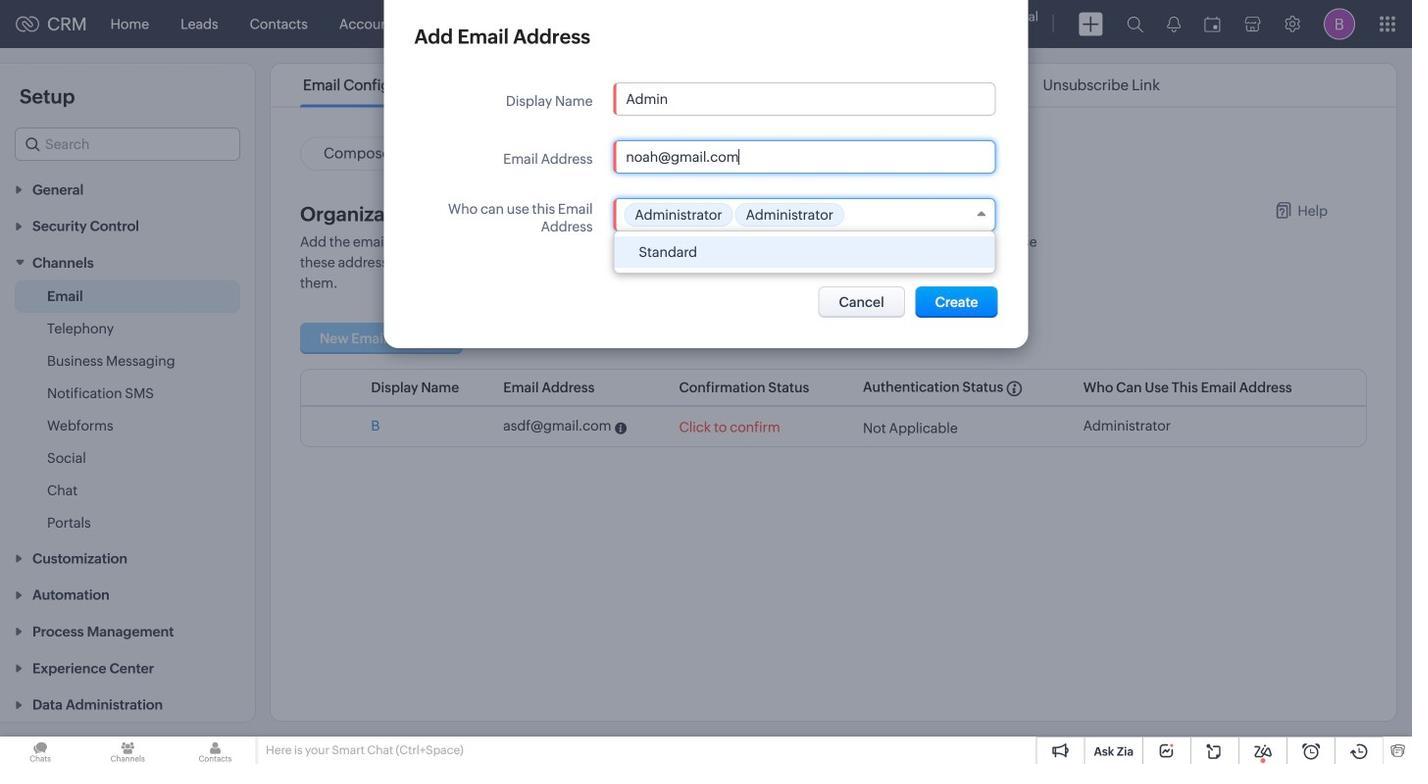 Task type: describe. For each thing, give the bounding box(es) containing it.
chats image
[[0, 737, 81, 764]]

logo image
[[16, 16, 39, 32]]

profile element
[[1312, 0, 1367, 48]]

contacts image
[[175, 737, 256, 764]]



Task type: locate. For each thing, give the bounding box(es) containing it.
list
[[285, 64, 1178, 106]]

channels image
[[87, 737, 168, 764]]

None text field
[[614, 83, 995, 115], [614, 141, 995, 173], [614, 83, 995, 115], [614, 141, 995, 173]]

None field
[[613, 198, 996, 231]]

profile image
[[1324, 8, 1356, 40]]

list box
[[614, 231, 995, 273]]

region
[[0, 281, 255, 539]]



Task type: vqa. For each thing, say whether or not it's contained in the screenshot.
List
yes



